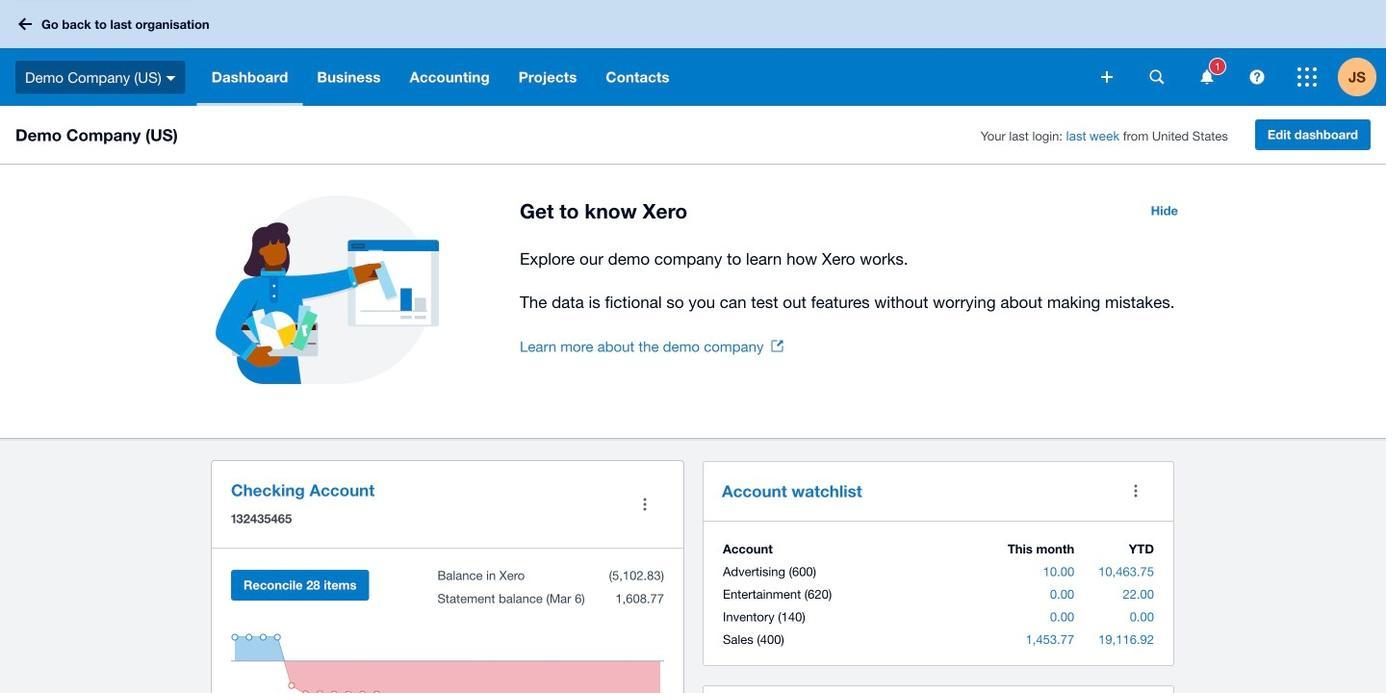 Task type: locate. For each thing, give the bounding box(es) containing it.
1 vertical spatial svg image
[[1150, 70, 1165, 84]]

banner
[[0, 0, 1387, 106]]

svg image
[[18, 18, 32, 30], [1150, 70, 1165, 84]]

1 horizontal spatial svg image
[[1150, 70, 1165, 84]]

manage menu toggle image
[[626, 485, 664, 524]]

svg image
[[1298, 67, 1317, 87], [1201, 70, 1214, 84], [1250, 70, 1265, 84], [1102, 71, 1113, 83], [166, 76, 176, 81]]

0 vertical spatial svg image
[[18, 18, 32, 30]]



Task type: vqa. For each thing, say whether or not it's contained in the screenshot.
svg image
yes



Task type: describe. For each thing, give the bounding box(es) containing it.
0 horizontal spatial svg image
[[18, 18, 32, 30]]

intro banner body element
[[520, 246, 1190, 316]]



